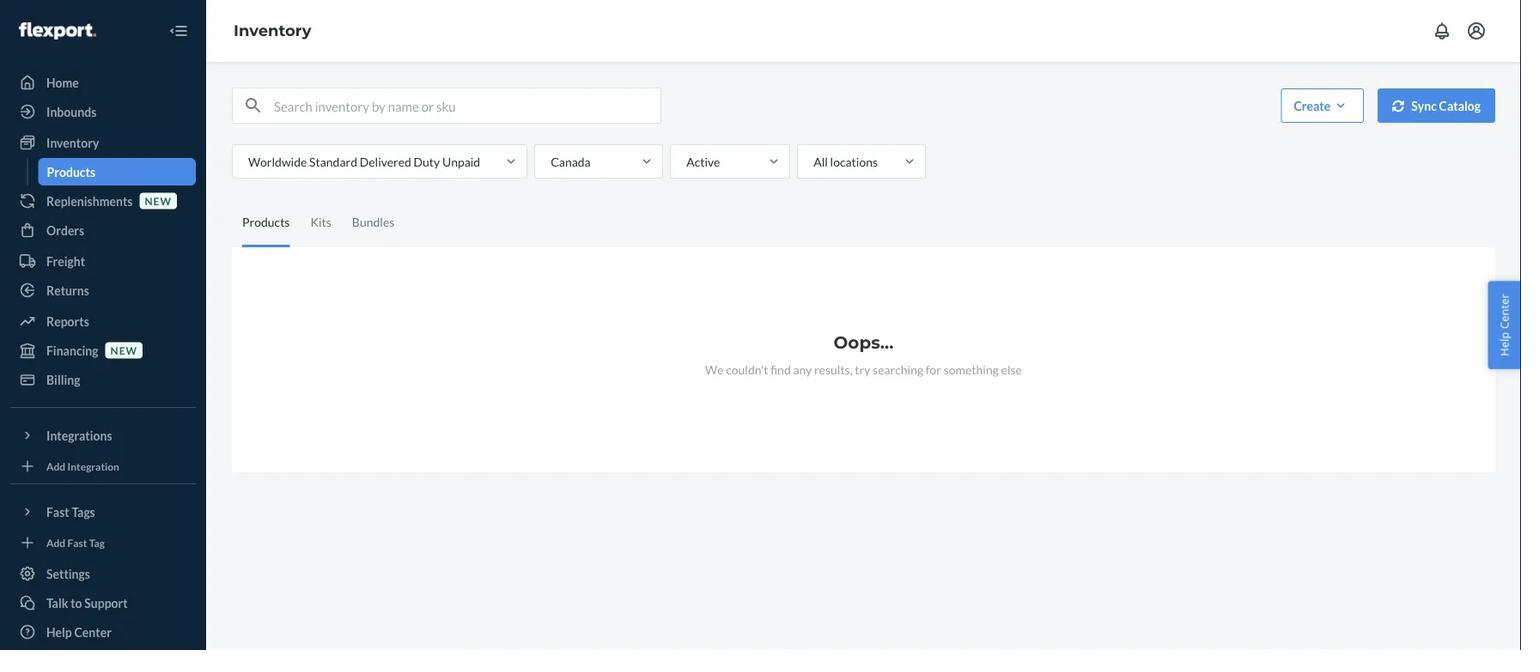 Task type: locate. For each thing, give the bounding box(es) containing it.
standard
[[309, 154, 357, 169]]

1 horizontal spatial new
[[145, 195, 172, 207]]

add integration link
[[10, 456, 196, 477]]

inventory
[[234, 21, 312, 40], [46, 135, 99, 150]]

0 horizontal spatial products
[[47, 165, 95, 179]]

canada
[[551, 154, 591, 169]]

1 vertical spatial inventory
[[46, 135, 99, 150]]

1 vertical spatial new
[[110, 344, 138, 357]]

0 vertical spatial inventory
[[234, 21, 312, 40]]

we couldn't find any results, try searching for something else
[[706, 362, 1022, 377]]

1 horizontal spatial help center
[[1497, 294, 1513, 356]]

fast
[[46, 505, 69, 519], [67, 537, 87, 549]]

something
[[944, 362, 999, 377]]

open account menu image
[[1467, 21, 1487, 41]]

center
[[1497, 294, 1513, 329], [74, 625, 112, 640]]

products left kits
[[242, 215, 290, 229]]

2 add from the top
[[46, 537, 65, 549]]

sync alt image
[[1393, 100, 1405, 112]]

couldn't
[[726, 362, 769, 377]]

freight
[[46, 254, 85, 269]]

products up the replenishments
[[47, 165, 95, 179]]

freight link
[[10, 247, 196, 275]]

0 horizontal spatial help center
[[46, 625, 112, 640]]

0 horizontal spatial inventory
[[46, 135, 99, 150]]

flexport logo image
[[19, 22, 96, 40]]

products
[[47, 165, 95, 179], [242, 215, 290, 229]]

0 horizontal spatial center
[[74, 625, 112, 640]]

1 vertical spatial fast
[[67, 537, 87, 549]]

try
[[855, 362, 871, 377]]

add left integration
[[46, 460, 65, 473]]

1 horizontal spatial products
[[242, 215, 290, 229]]

inventory inside "link"
[[46, 135, 99, 150]]

0 horizontal spatial inventory link
[[10, 129, 196, 156]]

fast inside add fast tag link
[[67, 537, 87, 549]]

0 vertical spatial fast
[[46, 505, 69, 519]]

searching
[[873, 362, 924, 377]]

new down products link
[[145, 195, 172, 207]]

for
[[926, 362, 942, 377]]

tag
[[89, 537, 105, 549]]

inbounds link
[[10, 98, 196, 125]]

settings
[[46, 567, 90, 581]]

new for financing
[[110, 344, 138, 357]]

1 vertical spatial add
[[46, 537, 65, 549]]

0 vertical spatial center
[[1497, 294, 1513, 329]]

add
[[46, 460, 65, 473], [46, 537, 65, 549]]

any
[[793, 362, 812, 377]]

close navigation image
[[168, 21, 189, 41]]

0 vertical spatial inventory link
[[234, 21, 312, 40]]

help
[[1497, 332, 1513, 356], [46, 625, 72, 640]]

sync catalog button
[[1378, 89, 1496, 123]]

add integration
[[46, 460, 119, 473]]

help center
[[1497, 294, 1513, 356], [46, 625, 112, 640]]

add for add fast tag
[[46, 537, 65, 549]]

1 horizontal spatial center
[[1497, 294, 1513, 329]]

support
[[84, 596, 128, 611]]

add up settings
[[46, 537, 65, 549]]

0 vertical spatial help center
[[1497, 294, 1513, 356]]

1 horizontal spatial inventory link
[[234, 21, 312, 40]]

add fast tag
[[46, 537, 105, 549]]

all
[[814, 154, 828, 169]]

tags
[[72, 505, 95, 519]]

worldwide standard delivered duty unpaid
[[248, 154, 481, 169]]

1 horizontal spatial help
[[1497, 332, 1513, 356]]

0 vertical spatial products
[[47, 165, 95, 179]]

home
[[46, 75, 79, 90]]

oops...
[[834, 332, 894, 353]]

orders
[[46, 223, 84, 238]]

0 vertical spatial new
[[145, 195, 172, 207]]

reports
[[46, 314, 89, 329]]

new down reports link
[[110, 344, 138, 357]]

1 add from the top
[[46, 460, 65, 473]]

returns
[[46, 283, 89, 298]]

new
[[145, 195, 172, 207], [110, 344, 138, 357]]

Search inventory by name or sku text field
[[274, 89, 661, 123]]

fast left tags
[[46, 505, 69, 519]]

0 vertical spatial help
[[1497, 332, 1513, 356]]

fast left tag
[[67, 537, 87, 549]]

delivered
[[360, 154, 411, 169]]

0 vertical spatial add
[[46, 460, 65, 473]]

1 vertical spatial help
[[46, 625, 72, 640]]

1 horizontal spatial inventory
[[234, 21, 312, 40]]

inventory link
[[234, 21, 312, 40], [10, 129, 196, 156]]

1 vertical spatial products
[[242, 215, 290, 229]]

else
[[1002, 362, 1022, 377]]

talk to support button
[[10, 589, 196, 617]]

0 horizontal spatial new
[[110, 344, 138, 357]]



Task type: vqa. For each thing, say whether or not it's contained in the screenshot.
the right Inventory
yes



Task type: describe. For each thing, give the bounding box(es) containing it.
find
[[771, 362, 791, 377]]

replenishments
[[46, 194, 133, 208]]

0 horizontal spatial help
[[46, 625, 72, 640]]

billing link
[[10, 366, 196, 394]]

to
[[71, 596, 82, 611]]

sync
[[1412, 98, 1437, 113]]

fast tags
[[46, 505, 95, 519]]

1 vertical spatial help center
[[46, 625, 112, 640]]

fast tags button
[[10, 498, 196, 526]]

products link
[[38, 158, 196, 186]]

settings link
[[10, 560, 196, 588]]

integrations button
[[10, 422, 196, 449]]

active
[[687, 154, 720, 169]]

talk to support
[[46, 596, 128, 611]]

catalog
[[1440, 98, 1481, 113]]

orders link
[[10, 217, 196, 244]]

bundles
[[352, 215, 395, 229]]

financing
[[46, 343, 98, 358]]

inbounds
[[46, 104, 97, 119]]

duty
[[414, 154, 440, 169]]

help inside button
[[1497, 332, 1513, 356]]

billing
[[46, 372, 80, 387]]

new for replenishments
[[145, 195, 172, 207]]

results,
[[815, 362, 853, 377]]

talk
[[46, 596, 68, 611]]

integrations
[[46, 428, 112, 443]]

integration
[[67, 460, 119, 473]]

returns link
[[10, 277, 196, 304]]

kits
[[311, 215, 332, 229]]

create
[[1294, 98, 1331, 113]]

create button
[[1282, 89, 1365, 123]]

1 vertical spatial inventory link
[[10, 129, 196, 156]]

center inside button
[[1497, 294, 1513, 329]]

add for add integration
[[46, 460, 65, 473]]

help center button
[[1489, 281, 1522, 369]]

1 vertical spatial center
[[74, 625, 112, 640]]

reports link
[[10, 308, 196, 335]]

unpaid
[[442, 154, 481, 169]]

all locations
[[814, 154, 878, 169]]

help center link
[[10, 619, 196, 646]]

help center inside button
[[1497, 294, 1513, 356]]

sync catalog
[[1412, 98, 1481, 113]]

worldwide
[[248, 154, 307, 169]]

home link
[[10, 69, 196, 96]]

fast inside fast tags dropdown button
[[46, 505, 69, 519]]

we
[[706, 362, 724, 377]]

add fast tag link
[[10, 533, 196, 553]]

locations
[[831, 154, 878, 169]]

open notifications image
[[1432, 21, 1453, 41]]



